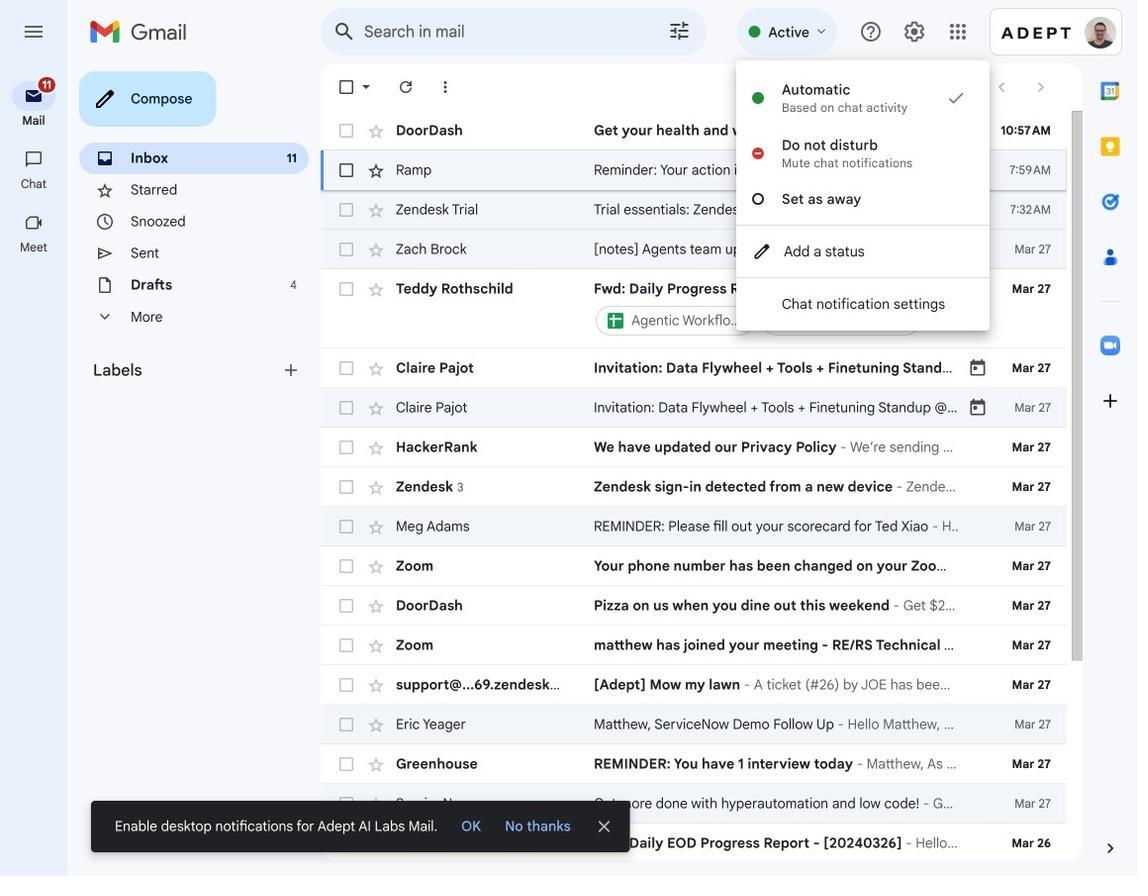 Task type: vqa. For each thing, say whether or not it's contained in the screenshot.
Search In Mail search box
yes



Task type: locate. For each thing, give the bounding box(es) containing it.
2 calendar event image from the top
[[969, 398, 988, 418]]

14 row from the top
[[321, 666, 1068, 705]]

1 calendar event image from the top
[[969, 359, 988, 378]]

Search in mail text field
[[364, 22, 612, 42]]

12 row from the top
[[321, 586, 1068, 626]]

2 row from the top
[[321, 151, 1068, 190]]

gmail image
[[89, 12, 197, 52]]

11 row from the top
[[321, 547, 1068, 586]]

None checkbox
[[337, 77, 357, 97], [337, 160, 357, 180], [337, 200, 357, 220], [337, 279, 357, 299], [337, 359, 357, 378], [337, 398, 357, 418], [337, 477, 357, 497], [337, 557, 357, 576], [337, 77, 357, 97], [337, 160, 357, 180], [337, 200, 357, 220], [337, 279, 357, 299], [337, 359, 357, 378], [337, 398, 357, 418], [337, 477, 357, 497], [337, 557, 357, 576]]

heading
[[0, 113, 67, 129], [0, 176, 67, 192], [0, 240, 67, 256], [93, 361, 281, 380]]

tab list
[[1083, 63, 1139, 805]]

Search in mail search field
[[321, 8, 708, 55]]

settings image
[[903, 20, 927, 44]]

3 row from the top
[[321, 190, 1068, 230]]

0 vertical spatial calendar event image
[[969, 359, 988, 378]]

cell
[[594, 279, 969, 339]]

18 row from the top
[[321, 824, 1068, 876]]

calendar event image
[[969, 359, 988, 378], [969, 398, 988, 418]]

calendar event image for 12th row from the bottom
[[969, 398, 988, 418]]

search in mail image
[[327, 14, 362, 50]]

None checkbox
[[337, 121, 357, 141], [337, 240, 357, 259], [337, 438, 357, 458], [337, 517, 357, 537], [337, 636, 357, 656], [337, 675, 357, 695], [337, 715, 357, 735], [337, 755, 357, 774], [337, 794, 357, 814], [337, 834, 357, 854], [337, 121, 357, 141], [337, 240, 357, 259], [337, 438, 357, 458], [337, 517, 357, 537], [337, 636, 357, 656], [337, 675, 357, 695], [337, 715, 357, 735], [337, 755, 357, 774], [337, 794, 357, 814], [337, 834, 357, 854]]

1 row from the top
[[321, 111, 1068, 151]]

7 row from the top
[[321, 388, 1139, 428]]

refresh image
[[396, 77, 416, 97]]

row
[[321, 111, 1068, 151], [321, 151, 1068, 190], [321, 190, 1068, 230], [321, 230, 1068, 269], [321, 269, 1068, 349], [321, 349, 1139, 388], [321, 388, 1139, 428], [321, 428, 1068, 467], [321, 467, 1068, 507], [321, 507, 1068, 547], [321, 547, 1068, 586], [321, 586, 1068, 626], [321, 626, 1139, 666], [321, 666, 1068, 705], [321, 705, 1068, 745], [321, 745, 1068, 784], [321, 784, 1068, 824], [321, 824, 1068, 876]]

9 row from the top
[[321, 467, 1068, 507]]

4 row from the top
[[321, 230, 1068, 269]]

15 row from the top
[[321, 705, 1068, 745]]

alert
[[32, 46, 1107, 853]]

8 row from the top
[[321, 428, 1068, 467]]

1 vertical spatial calendar event image
[[969, 398, 988, 418]]

advanced search options image
[[660, 11, 700, 51]]

navigation
[[0, 63, 69, 876]]



Task type: describe. For each thing, give the bounding box(es) containing it.
more email options image
[[436, 77, 456, 97]]

16 row from the top
[[321, 745, 1068, 784]]

main menu image
[[22, 20, 46, 44]]

6 row from the top
[[321, 349, 1139, 388]]

17 row from the top
[[321, 784, 1068, 824]]

cell inside row
[[594, 279, 969, 339]]

calendar event image for 13th row from the bottom of the page
[[969, 359, 988, 378]]

10 row from the top
[[321, 507, 1068, 547]]

13 row from the top
[[321, 626, 1139, 666]]

support image
[[860, 20, 883, 44]]

5 row from the top
[[321, 269, 1068, 349]]



